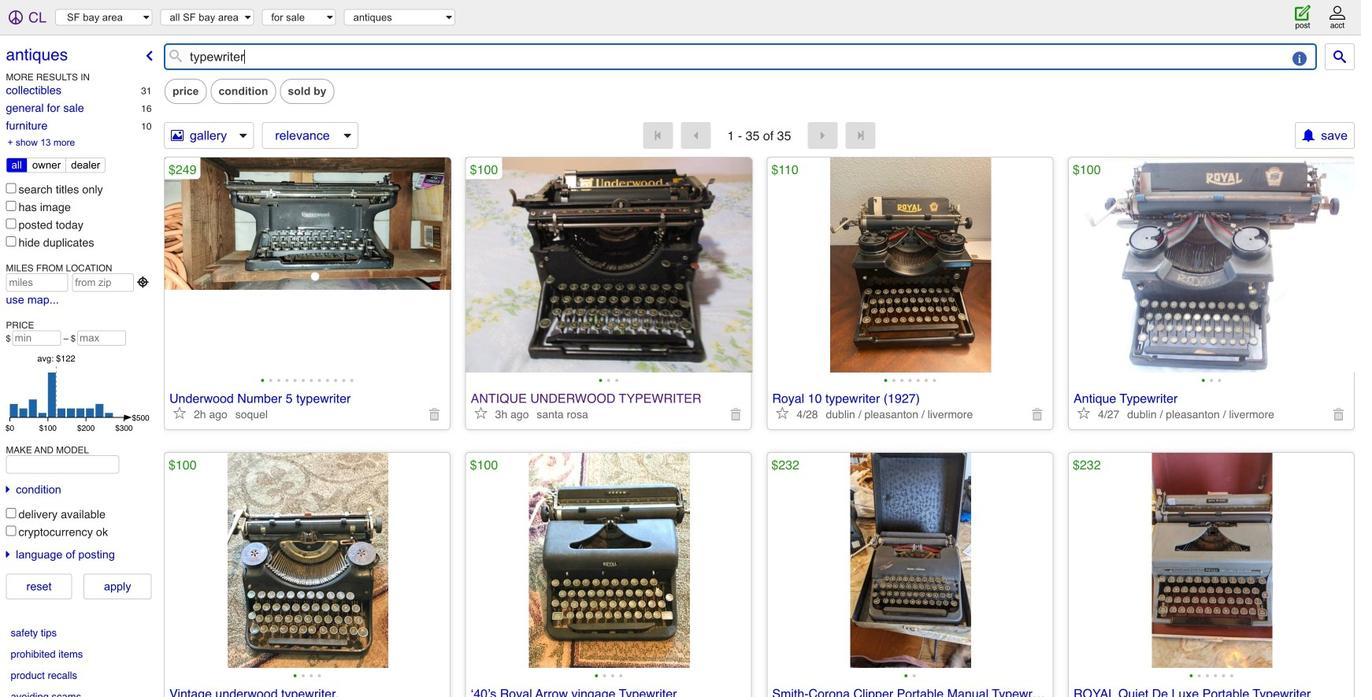 Task type: vqa. For each thing, say whether or not it's contained in the screenshot.
search craigslist text box
no



Task type: locate. For each thing, give the bounding box(es) containing it.
hide posting image
[[1032, 408, 1044, 421], [1333, 408, 1346, 421]]

add to favorites list image
[[173, 407, 186, 419], [1078, 407, 1091, 419]]

1 hide posting image from the left
[[1032, 408, 1044, 421]]

1 horizontal spatial add to favorites list image
[[776, 407, 789, 419]]

underwood number 5 typewriter 1 image
[[165, 158, 452, 373]]

antique typewriter 1 image
[[1069, 158, 1356, 373]]

vintage underwood typewriter. 1 image
[[165, 453, 452, 668]]

2 hide posting image from the left
[[730, 408, 743, 421]]

1 horizontal spatial add to favorites list image
[[1078, 407, 1091, 419]]

0 horizontal spatial add to favorites list image
[[475, 407, 487, 419]]

None checkbox
[[6, 183, 16, 193], [6, 201, 16, 211], [6, 219, 16, 229], [6, 236, 16, 247], [6, 508, 16, 518], [6, 183, 16, 193], [6, 201, 16, 211], [6, 219, 16, 229], [6, 236, 16, 247], [6, 508, 16, 518]]

0 horizontal spatial hide posting image
[[1032, 408, 1044, 421]]

2 hide posting image from the left
[[1333, 408, 1346, 421]]

None text field
[[7, 456, 119, 473]]

2 add to favorites list image from the left
[[776, 407, 789, 419]]

1 horizontal spatial hide posting image
[[1333, 408, 1346, 421]]

from zip telephone field
[[72, 273, 134, 292]]

1 add to favorites list image from the left
[[475, 407, 487, 419]]

royal 10 typewriter (1927) 1 image
[[768, 158, 1055, 373]]

add to favorites list image for antique underwood typewriter 1 image
[[475, 407, 487, 419]]

0 horizontal spatial hide posting image
[[429, 408, 441, 421]]

hide posting image
[[429, 408, 441, 421], [730, 408, 743, 421]]

add to favorites list image
[[475, 407, 487, 419], [776, 407, 789, 419]]

1 horizontal spatial hide posting image
[[730, 408, 743, 421]]

hide posting image for "underwood number 5 typewriter 1" image
[[429, 408, 441, 421]]

'40's royal arrow vingage typewriter 1 image
[[466, 453, 753, 668]]

1 add to favorites list image from the left
[[173, 407, 186, 419]]

smith-corona clipper portable manual typewriter 1 image
[[768, 453, 1055, 668]]

0 horizontal spatial add to favorites list image
[[173, 407, 186, 419]]

1 hide posting image from the left
[[429, 408, 441, 421]]

2 add to favorites list image from the left
[[1078, 407, 1091, 419]]

miles telephone field
[[6, 273, 68, 292]]

None checkbox
[[6, 526, 16, 536]]



Task type: describe. For each thing, give the bounding box(es) containing it.
hide posting image for 'antique typewriter 1' "image"
[[1333, 408, 1346, 421]]

add to favorites list image for the 'royal 10 typewriter (1927) 1' image
[[776, 407, 789, 419]]

max text field
[[77, 331, 126, 346]]

add to favorites list image for 'antique typewriter 1' "image"
[[1078, 407, 1091, 419]]

search antiques field
[[188, 48, 1314, 65]]

royal quiet de luxe portable typewriter 1 image
[[1069, 453, 1356, 668]]

hide posting image for antique underwood typewriter 1 image
[[730, 408, 743, 421]]

hide posting image for the 'royal 10 typewriter (1927) 1' image
[[1032, 408, 1044, 421]]

antique underwood typewriter 1 image
[[466, 158, 753, 373]]

add to favorites list image for "underwood number 5 typewriter 1" image
[[173, 407, 186, 419]]

min text field
[[12, 331, 61, 346]]



